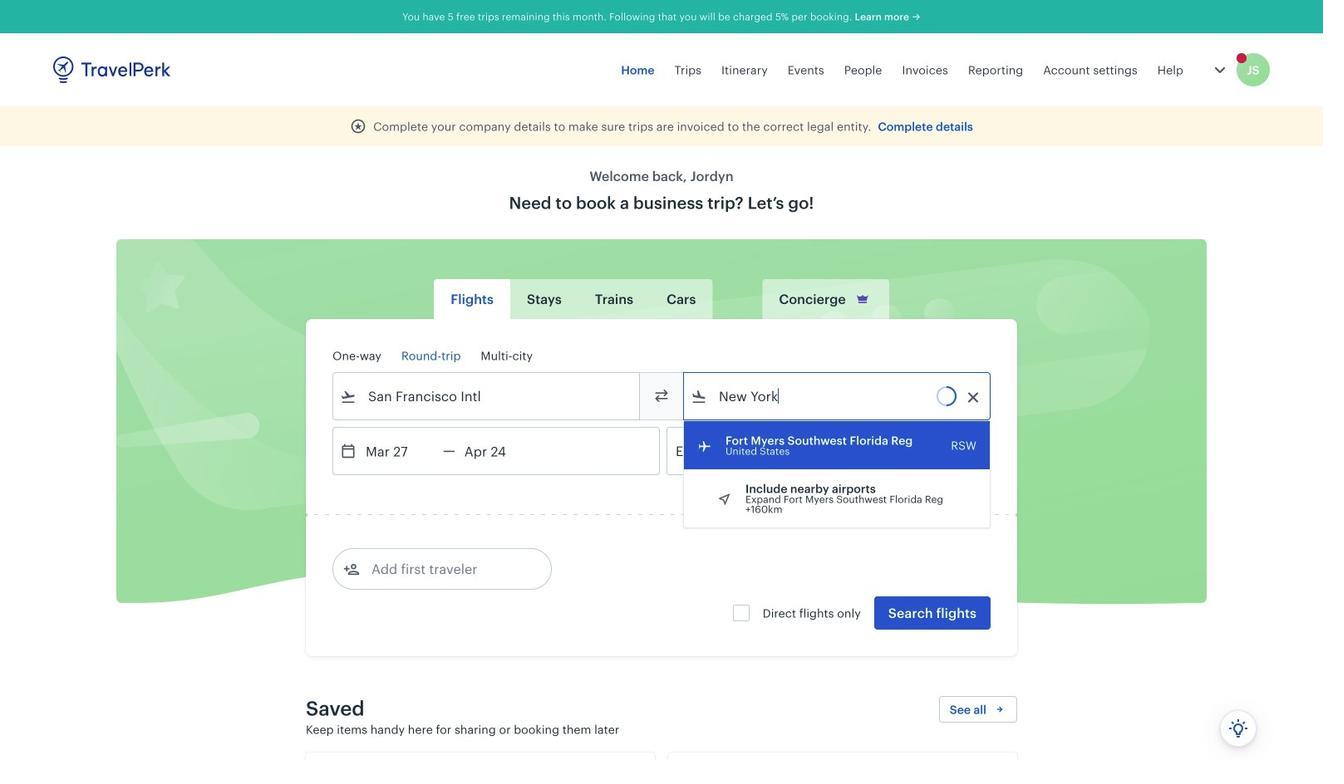 Task type: locate. For each thing, give the bounding box(es) containing it.
Return text field
[[455, 428, 542, 475]]

From search field
[[357, 383, 618, 410]]



Task type: describe. For each thing, give the bounding box(es) containing it.
Add first traveler search field
[[360, 556, 533, 583]]

Depart text field
[[357, 428, 443, 475]]

To search field
[[708, 383, 969, 410]]



